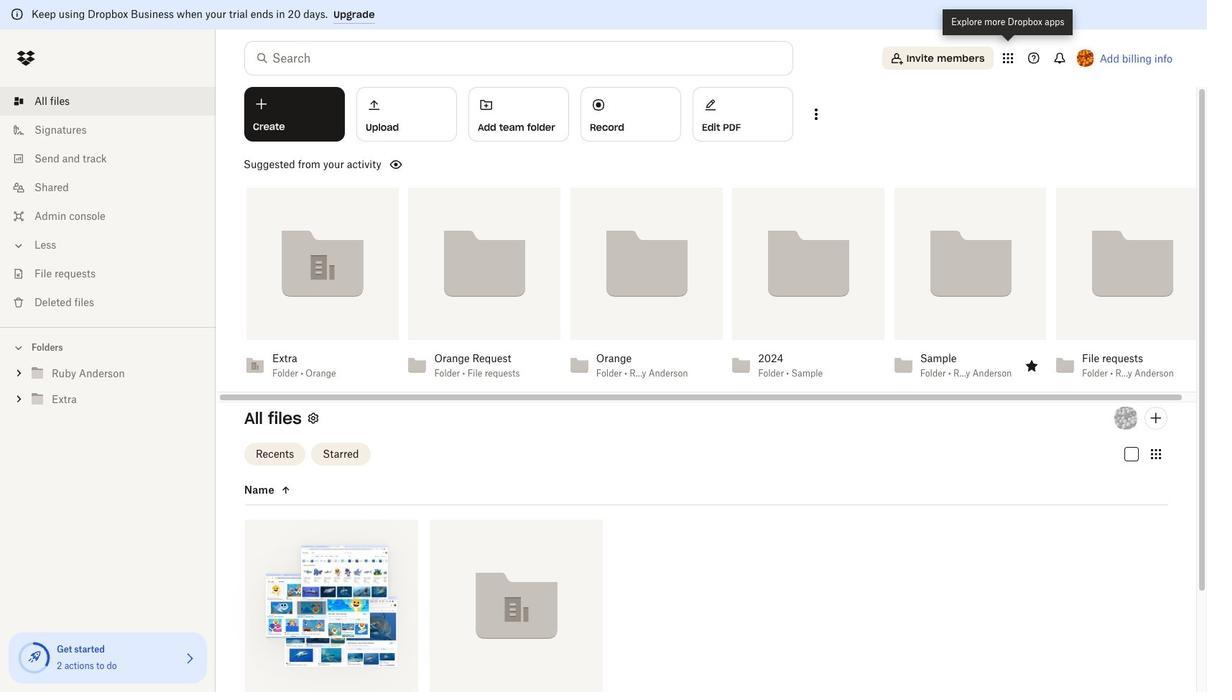 Task type: locate. For each thing, give the bounding box(es) containing it.
list item
[[0, 87, 216, 116]]

list
[[0, 78, 216, 327]]

add team members image
[[1148, 410, 1165, 427]]

group
[[0, 358, 216, 423]]

alert
[[0, 0, 1208, 29]]



Task type: describe. For each thing, give the bounding box(es) containing it.
team shared folder, extra row
[[430, 520, 603, 692]]

folder settings image
[[305, 410, 322, 427]]

Search in folder "Dropbox" text field
[[272, 50, 764, 67]]

ruby anderson image
[[1115, 407, 1138, 430]]

dropbox image
[[12, 44, 40, 73]]

team member folder, ruby anderson row
[[245, 520, 418, 692]]

less image
[[12, 239, 26, 253]]

account menu image
[[1077, 50, 1095, 67]]



Task type: vqa. For each thing, say whether or not it's contained in the screenshot.
dropbox image
yes



